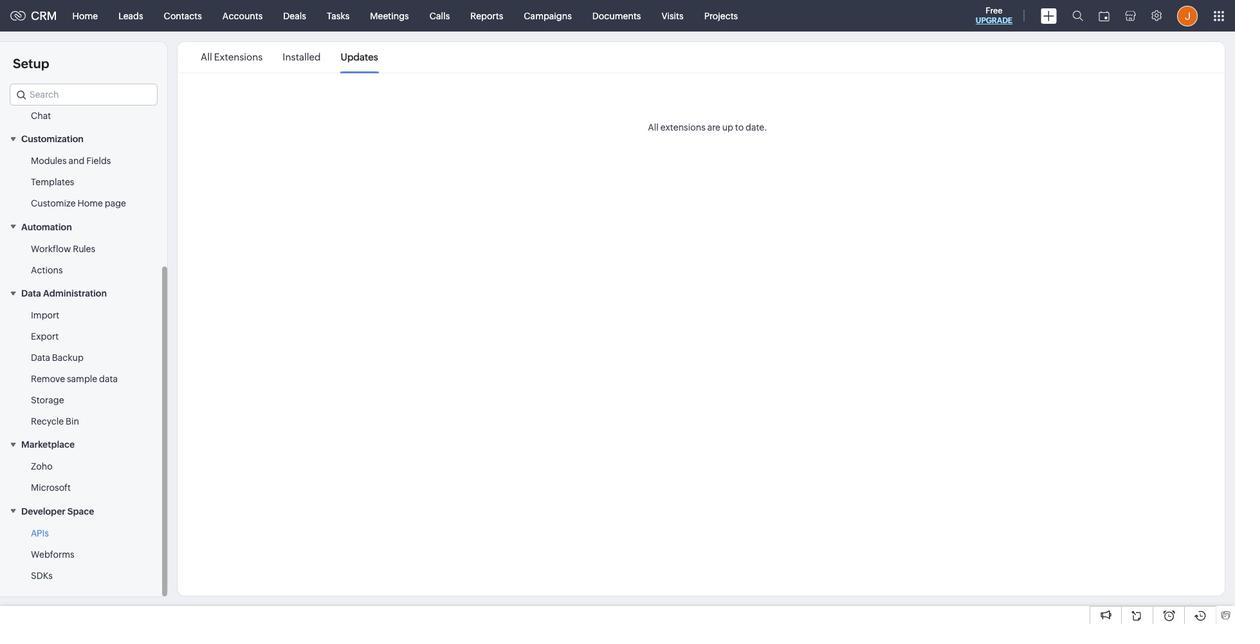 Task type: locate. For each thing, give the bounding box(es) containing it.
import
[[31, 310, 59, 321]]

developer space
[[21, 506, 94, 517]]

calls
[[430, 11, 450, 21]]

sample
[[67, 374, 97, 384]]

apis
[[31, 528, 49, 538]]

apis link
[[31, 527, 49, 540]]

microsoft
[[31, 483, 71, 493]]

customize home page link
[[31, 197, 126, 210]]

remove sample data
[[31, 374, 118, 384]]

templates
[[31, 177, 74, 188]]

all for all extensions
[[201, 51, 212, 62]]

0 vertical spatial data
[[21, 288, 41, 299]]

1 horizontal spatial all
[[648, 122, 659, 133]]

data administration button
[[0, 281, 167, 305]]

reports link
[[460, 0, 514, 31]]

fields
[[86, 156, 111, 166]]

data up import link
[[21, 288, 41, 299]]

templates link
[[31, 176, 74, 189]]

extensions
[[214, 51, 263, 62]]

customization region
[[0, 151, 167, 215]]

automation region
[[0, 239, 167, 281]]

installed link
[[283, 42, 321, 72]]

data backup
[[31, 353, 84, 363]]

leads
[[118, 11, 143, 21]]

modules and fields link
[[31, 155, 111, 168]]

home link
[[62, 0, 108, 31]]

reports
[[471, 11, 503, 21]]

developer space button
[[0, 499, 167, 523]]

data inside dropdown button
[[21, 288, 41, 299]]

data
[[99, 374, 118, 384]]

data for data administration
[[21, 288, 41, 299]]

home inside home link
[[72, 11, 98, 21]]

administration
[[43, 288, 107, 299]]

meetings
[[370, 11, 409, 21]]

data administration
[[21, 288, 107, 299]]

upgrade
[[976, 16, 1013, 25]]

all extensions link
[[201, 42, 263, 72]]

1 vertical spatial all
[[648, 122, 659, 133]]

campaigns link
[[514, 0, 582, 31]]

0 vertical spatial all
[[201, 51, 212, 62]]

home up automation dropdown button
[[78, 198, 103, 209]]

contacts link
[[154, 0, 212, 31]]

visits link
[[652, 0, 694, 31]]

actions
[[31, 265, 63, 275]]

webforms
[[31, 549, 74, 560]]

profile image
[[1178, 5, 1198, 26]]

data backup link
[[31, 351, 84, 364]]

to
[[735, 122, 744, 133]]

updates
[[341, 51, 378, 62]]

sdks
[[31, 571, 53, 581]]

0 vertical spatial home
[[72, 11, 98, 21]]

projects link
[[694, 0, 749, 31]]

all
[[201, 51, 212, 62], [648, 122, 659, 133]]

home right crm
[[72, 11, 98, 21]]

1 vertical spatial data
[[31, 353, 50, 363]]

home
[[72, 11, 98, 21], [78, 198, 103, 209]]

import link
[[31, 309, 59, 322]]

customize
[[31, 198, 76, 209]]

export link
[[31, 330, 59, 343]]

backup
[[52, 353, 84, 363]]

visits
[[662, 11, 684, 21]]

space
[[67, 506, 94, 517]]

automation
[[21, 222, 72, 232]]

data down export
[[31, 353, 50, 363]]

workflow rules
[[31, 244, 95, 254]]

1 vertical spatial home
[[78, 198, 103, 209]]

meetings link
[[360, 0, 419, 31]]

storage
[[31, 395, 64, 405]]

up
[[722, 122, 734, 133]]

sdks link
[[31, 569, 53, 582]]

calls link
[[419, 0, 460, 31]]

None field
[[10, 84, 158, 106]]

documents link
[[582, 0, 652, 31]]

data inside region
[[31, 353, 50, 363]]

search element
[[1065, 0, 1091, 32]]

0 horizontal spatial all
[[201, 51, 212, 62]]



Task type: vqa. For each thing, say whether or not it's contained in the screenshot.
Associates's Progress
no



Task type: describe. For each thing, give the bounding box(es) containing it.
storage link
[[31, 394, 64, 407]]

campaigns
[[524, 11, 572, 21]]

rules
[[73, 244, 95, 254]]

recycle bin
[[31, 416, 79, 427]]

data administration region
[[0, 305, 167, 432]]

recycle
[[31, 416, 64, 427]]

and
[[69, 156, 85, 166]]

Search text field
[[10, 84, 157, 105]]

zoho
[[31, 462, 53, 472]]

documents
[[593, 11, 641, 21]]

customization button
[[0, 127, 167, 151]]

export
[[31, 331, 59, 342]]

developer
[[21, 506, 66, 517]]

crm link
[[10, 9, 57, 23]]

workflow rules link
[[31, 242, 95, 255]]

automation button
[[0, 215, 167, 239]]

deals
[[283, 11, 306, 21]]

all extensions are up to date.
[[648, 122, 768, 133]]

crm
[[31, 9, 57, 23]]

remove
[[31, 374, 65, 384]]

create menu element
[[1033, 0, 1065, 31]]

updates link
[[341, 42, 378, 72]]

all for all extensions are up to date.
[[648, 122, 659, 133]]

data for data backup
[[31, 353, 50, 363]]

accounts link
[[212, 0, 273, 31]]

tasks link
[[317, 0, 360, 31]]

free upgrade
[[976, 6, 1013, 25]]

zoho link
[[31, 460, 53, 473]]

contacts
[[164, 11, 202, 21]]

installed
[[283, 51, 321, 62]]

calendar image
[[1099, 11, 1110, 21]]

create menu image
[[1041, 8, 1057, 23]]

setup
[[13, 56, 49, 71]]

customize home page
[[31, 198, 126, 209]]

modules and fields
[[31, 156, 111, 166]]

customization
[[21, 134, 84, 144]]

tasks
[[327, 11, 350, 21]]

bin
[[66, 416, 79, 427]]

profile element
[[1170, 0, 1206, 31]]

developer space region
[[0, 523, 167, 587]]

leads link
[[108, 0, 154, 31]]

search image
[[1073, 10, 1084, 21]]

extensions
[[661, 122, 706, 133]]

deals link
[[273, 0, 317, 31]]

microsoft link
[[31, 482, 71, 494]]

all extensions
[[201, 51, 263, 62]]

home inside customize home page 'link'
[[78, 198, 103, 209]]

recycle bin link
[[31, 415, 79, 428]]

accounts
[[223, 11, 263, 21]]

projects
[[704, 11, 738, 21]]

free
[[986, 6, 1003, 15]]

marketplace
[[21, 440, 75, 450]]

workflow
[[31, 244, 71, 254]]

actions link
[[31, 264, 63, 277]]

remove sample data link
[[31, 373, 118, 386]]

chat
[[31, 111, 51, 121]]

chat link
[[31, 109, 51, 122]]

webforms link
[[31, 548, 74, 561]]

date.
[[746, 122, 768, 133]]

marketplace button
[[0, 432, 167, 457]]

modules
[[31, 156, 67, 166]]

marketplace region
[[0, 457, 167, 499]]

are
[[708, 122, 721, 133]]

page
[[105, 198, 126, 209]]



